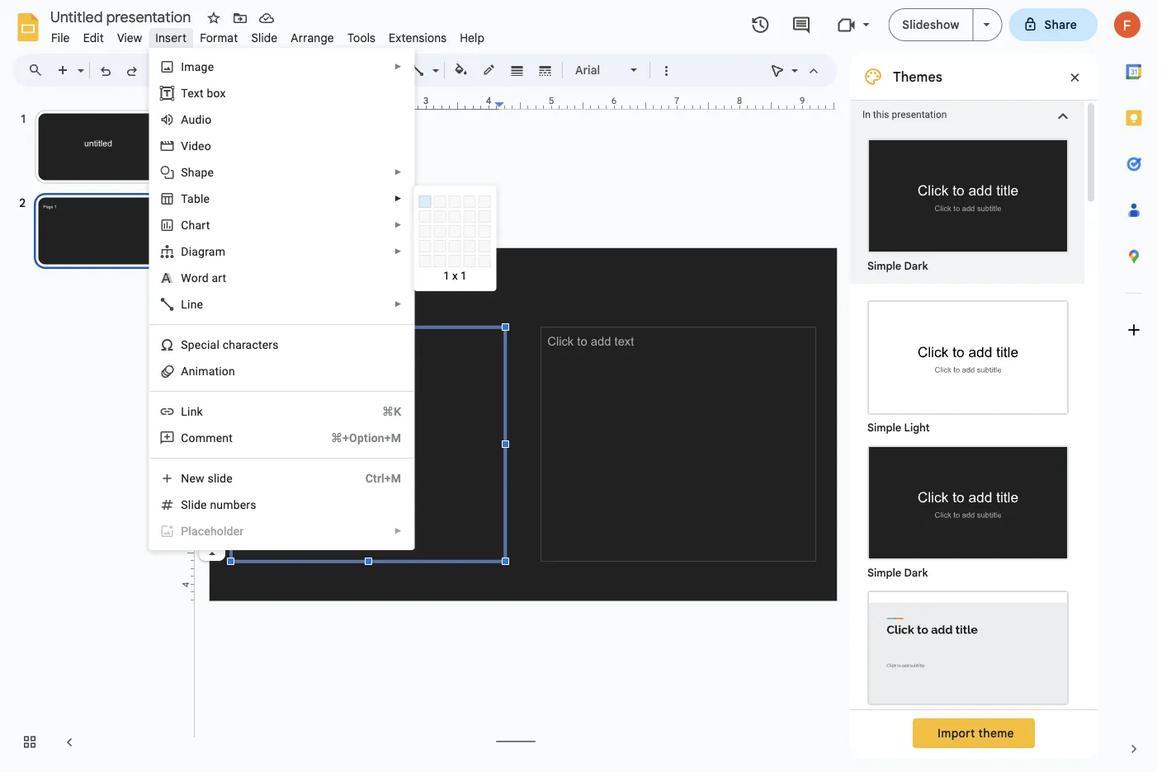 Task type: vqa. For each thing, say whether or not it's contained in the screenshot.


Task type: describe. For each thing, give the bounding box(es) containing it.
nimation
[[189, 364, 235, 378]]

ta
[[181, 192, 194, 206]]

p
[[181, 525, 189, 538]]

border dash option
[[536, 59, 555, 82]]

s hape
[[181, 166, 214, 179]]

simple for simple light radio
[[868, 421, 902, 435]]

simple dark for simple dark radio
[[868, 567, 928, 580]]

k
[[197, 405, 203, 419]]

diagram d element
[[181, 245, 230, 258]]

slideshow
[[903, 17, 960, 32]]

⌘+option+m element
[[311, 430, 401, 447]]

edit
[[83, 31, 104, 45]]

format menu item
[[193, 28, 245, 47]]

6 ► from the top
[[394, 300, 402, 309]]

simple light
[[868, 421, 930, 435]]

w
[[181, 271, 191, 285]]

animation a element
[[181, 364, 240, 378]]

new slide with layout image
[[73, 59, 84, 65]]

font list. arial selected. option
[[575, 59, 621, 82]]

‪1 x 1‬
[[444, 269, 467, 282]]

⌘+option+m
[[331, 431, 401, 445]]

hape
[[188, 166, 214, 179]]

Star checkbox
[[202, 7, 225, 30]]

ctrl+m element
[[346, 471, 401, 487]]

slide menu item
[[245, 28, 284, 47]]

v ideo
[[181, 139, 211, 153]]

link k element
[[181, 405, 208, 419]]

lin
[[181, 405, 197, 419]]

border weight option
[[508, 59, 527, 82]]

a for nimation
[[181, 364, 189, 378]]

iagram
[[189, 245, 225, 258]]

insert menu item
[[149, 28, 193, 47]]

t
[[181, 86, 188, 100]]

text box t element
[[181, 86, 231, 100]]

simple for simple dark radio
[[868, 567, 902, 580]]

line q element
[[181, 298, 208, 311]]

u
[[189, 113, 195, 126]]

file menu item
[[45, 28, 76, 47]]

menu item inside menu
[[150, 518, 414, 545]]

table b element
[[181, 192, 215, 206]]

extensions
[[389, 31, 447, 45]]

navigation inside themes application
[[0, 93, 182, 773]]

Simple Dark radio
[[859, 130, 1077, 276]]

‪1
[[444, 269, 450, 282]]

dark for simple dark option
[[904, 260, 928, 273]]

format
[[200, 31, 238, 45]]

► for art
[[394, 220, 402, 230]]

e
[[201, 498, 207, 512]]

mode and view toolbar
[[764, 54, 827, 87]]

b
[[194, 192, 201, 206]]

► for le
[[394, 194, 402, 204]]

help
[[460, 31, 485, 45]]

c
[[181, 218, 189, 232]]

extensions menu item
[[382, 28, 453, 47]]

tab list inside menu bar banner
[[1111, 49, 1157, 727]]

dark for simple dark radio
[[904, 567, 928, 580]]

w ord art
[[181, 271, 226, 285]]

slide
[[251, 31, 278, 45]]

p laceholder
[[181, 525, 244, 538]]

arrange menu item
[[284, 28, 341, 47]]

arial
[[575, 63, 600, 77]]

word art w element
[[181, 271, 231, 285]]

Simple Dark radio
[[859, 438, 1077, 583]]

h
[[189, 218, 195, 232]]

simple dark for simple dark option
[[868, 260, 928, 273]]

chart h element
[[181, 218, 215, 232]]

menu bar inside menu bar banner
[[45, 21, 491, 49]]

themes section
[[850, 54, 1098, 773]]

⌘k element
[[362, 404, 401, 420]]

in this presentation tab
[[850, 100, 1085, 130]]

slide
[[208, 472, 233, 485]]

import theme button
[[913, 719, 1035, 749]]

a u dio
[[181, 113, 212, 126]]

light
[[904, 421, 930, 435]]

spe c ial characters
[[181, 338, 279, 352]]

new slide n element
[[181, 472, 238, 485]]

view
[[117, 31, 142, 45]]

v
[[181, 139, 189, 153]]



Task type: locate. For each thing, give the bounding box(es) containing it.
characters
[[223, 338, 279, 352]]

video v element
[[181, 139, 216, 153]]

1 dark from the top
[[904, 260, 928, 273]]

tools menu item
[[341, 28, 382, 47]]

2 ► from the top
[[394, 168, 402, 177]]

numbers
[[210, 498, 257, 512]]

a for u
[[181, 113, 189, 126]]

0 vertical spatial a
[[181, 113, 189, 126]]

art right c
[[195, 218, 210, 232]]

t ext box
[[181, 86, 226, 100]]

2 dark from the top
[[904, 567, 928, 580]]

3 ► from the top
[[394, 194, 402, 204]]

art for c h art
[[195, 218, 210, 232]]

ew
[[189, 472, 205, 485]]

simple
[[868, 260, 902, 273], [868, 421, 902, 435], [868, 567, 902, 580]]

ial
[[207, 338, 220, 352]]

3 simple from the top
[[868, 567, 902, 580]]

2 simple from the top
[[868, 421, 902, 435]]

insert
[[155, 31, 187, 45]]

1 vertical spatial simple dark
[[868, 567, 928, 580]]

lin k
[[181, 405, 203, 419]]

Streamline radio
[[859, 583, 1077, 728]]

ta b le
[[181, 192, 210, 206]]

ment
[[206, 431, 233, 445]]

art
[[195, 218, 210, 232], [212, 271, 226, 285]]

m
[[195, 431, 206, 445]]

menu containing i
[[125, 0, 415, 551]]

file
[[51, 31, 70, 45]]

streamline image
[[869, 593, 1067, 704]]

border color: transparent image
[[480, 59, 499, 80]]

theme
[[979, 727, 1015, 741]]

in
[[863, 109, 871, 121]]

c
[[201, 338, 207, 352]]

live pointer settings image
[[788, 59, 798, 65]]

select line image
[[428, 59, 439, 65]]

n ew slide
[[181, 472, 233, 485]]

line
[[181, 298, 203, 311]]

a
[[181, 113, 189, 126], [181, 364, 189, 378]]

simple dark inside radio
[[868, 567, 928, 580]]

co m ment
[[181, 431, 233, 445]]

menu item
[[150, 518, 414, 545]]

import theme
[[938, 727, 1015, 741]]

Rename text field
[[45, 7, 201, 26]]

► for d iagram
[[394, 247, 402, 256]]

art for w ord art
[[212, 271, 226, 285]]

box
[[207, 86, 226, 100]]

d
[[181, 245, 189, 258]]

help menu item
[[453, 28, 491, 47]]

simple inside option
[[868, 260, 902, 273]]

import
[[938, 727, 976, 741]]

special characters c element
[[181, 338, 284, 352]]

audio u element
[[181, 113, 217, 126]]

main toolbar
[[49, 58, 679, 83]]

themes application
[[0, 0, 1157, 773]]

placeholder p element
[[181, 525, 249, 538]]

1 simple from the top
[[868, 260, 902, 273]]

4 ► from the top
[[394, 220, 402, 230]]

left margin image
[[211, 97, 242, 109]]

menu item containing p
[[150, 518, 414, 545]]

menu bar
[[45, 21, 491, 49]]

shrink text on overflow image
[[201, 537, 224, 560]]

slideshow button
[[889, 8, 974, 41]]

option group containing simple light
[[850, 284, 1085, 773]]

► for s hape
[[394, 168, 402, 177]]

this
[[873, 109, 890, 121]]

1 vertical spatial dark
[[904, 567, 928, 580]]

tools
[[347, 31, 376, 45]]

i
[[181, 60, 184, 73]]

simple dark
[[868, 260, 928, 273], [868, 567, 928, 580]]

1 vertical spatial art
[[212, 271, 226, 285]]

Simple Light radio
[[859, 292, 1077, 773]]

shape s element
[[181, 166, 219, 179]]

ctrl+m
[[366, 472, 401, 485]]

a nimation
[[181, 364, 235, 378]]

dark inside simple dark option
[[904, 260, 928, 273]]

view menu item
[[111, 28, 149, 47]]

0 vertical spatial dark
[[904, 260, 928, 273]]

laceholder
[[189, 525, 244, 538]]

1 vertical spatial simple
[[868, 421, 902, 435]]

s
[[181, 166, 188, 179]]

simple dark inside option
[[868, 260, 928, 273]]

option
[[199, 535, 225, 561]]

2 simple dark from the top
[[868, 567, 928, 580]]

simple for simple dark option
[[868, 260, 902, 273]]

7 ► from the top
[[394, 527, 402, 536]]

► for i mage
[[394, 62, 402, 71]]

dio
[[195, 113, 212, 126]]

image i element
[[181, 60, 219, 73]]

0 horizontal spatial art
[[195, 218, 210, 232]]

themes
[[893, 69, 943, 85]]

tab list
[[1111, 49, 1157, 727]]

ord
[[191, 271, 209, 285]]

‪1 x 1‬ menu item
[[415, 192, 715, 492]]

comment m element
[[181, 431, 238, 445]]

► for p laceholder
[[394, 527, 402, 536]]

presentation
[[892, 109, 947, 121]]

d iagram
[[181, 245, 225, 258]]

slid
[[181, 498, 201, 512]]

Menus field
[[21, 59, 57, 82]]

share button
[[1009, 8, 1098, 41]]

c h art
[[181, 218, 210, 232]]

slide numbers e element
[[181, 498, 261, 512]]

option group
[[850, 284, 1085, 773]]

►
[[394, 62, 402, 71], [394, 168, 402, 177], [394, 194, 402, 204], [394, 220, 402, 230], [394, 247, 402, 256], [394, 300, 402, 309], [394, 527, 402, 536]]

option group inside themes section
[[850, 284, 1085, 773]]

slid e numbers
[[181, 498, 257, 512]]

arrange
[[291, 31, 334, 45]]

0 vertical spatial simple
[[868, 260, 902, 273]]

dark
[[904, 260, 928, 273], [904, 567, 928, 580]]

⌘k
[[382, 405, 401, 419]]

menu inside themes application
[[125, 0, 415, 551]]

ext
[[188, 86, 204, 100]]

dark inside simple dark radio
[[904, 567, 928, 580]]

i mage
[[181, 60, 214, 73]]

a left dio
[[181, 113, 189, 126]]

1‬
[[461, 269, 467, 282]]

in this presentation
[[863, 109, 947, 121]]

le
[[201, 192, 210, 206]]

2 vertical spatial simple
[[868, 567, 902, 580]]

5 ► from the top
[[394, 247, 402, 256]]

menu bar banner
[[0, 0, 1157, 773]]

fill color: transparent image
[[452, 59, 471, 80]]

1 horizontal spatial art
[[212, 271, 226, 285]]

1 a from the top
[[181, 113, 189, 126]]

presentation options image
[[984, 23, 990, 26]]

spe
[[181, 338, 201, 352]]

mage
[[184, 60, 214, 73]]

1 ► from the top
[[394, 62, 402, 71]]

art right ord
[[212, 271, 226, 285]]

0 vertical spatial simple dark
[[868, 260, 928, 273]]

x
[[452, 269, 458, 282]]

menu bar containing file
[[45, 21, 491, 49]]

1 vertical spatial a
[[181, 364, 189, 378]]

share
[[1045, 17, 1077, 32]]

navigation
[[0, 93, 182, 773]]

n
[[181, 472, 189, 485]]

a down spe
[[181, 364, 189, 378]]

1 simple dark from the top
[[868, 260, 928, 273]]

2 a from the top
[[181, 364, 189, 378]]

0 vertical spatial art
[[195, 218, 210, 232]]

edit menu item
[[76, 28, 111, 47]]

menu
[[125, 0, 415, 551]]

ideo
[[189, 139, 211, 153]]

co
[[181, 431, 195, 445]]



